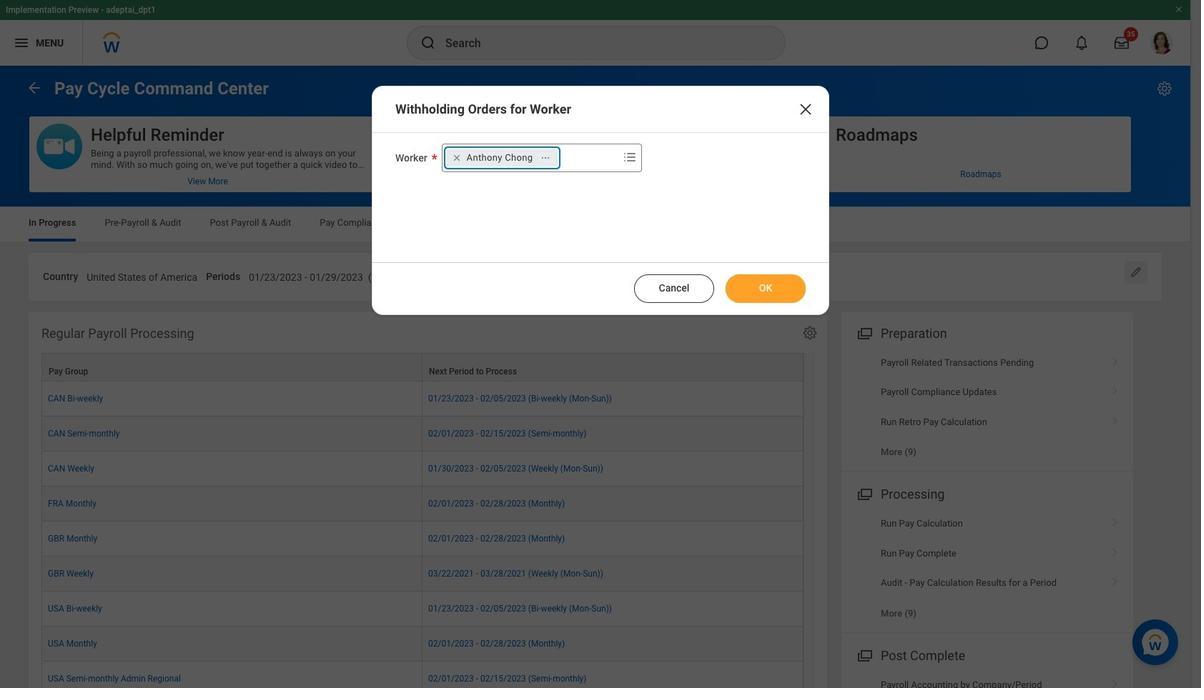 Task type: describe. For each thing, give the bounding box(es) containing it.
2 chevron right image from the top
[[1107, 412, 1125, 426]]

close environment banner image
[[1175, 5, 1184, 14]]

related actions image
[[541, 153, 551, 163]]

8 row from the top
[[41, 592, 804, 627]]

9 row from the top
[[41, 627, 804, 662]]

4 row from the top
[[41, 452, 804, 487]]

configure this page image
[[1157, 80, 1174, 97]]

search image
[[420, 34, 437, 52]]

anthony chong, press delete to clear value. option
[[447, 150, 558, 167]]

3 chevron right image from the top
[[1107, 544, 1125, 558]]

2 chevron right image from the top
[[1107, 514, 1125, 528]]

4 chevron right image from the top
[[1107, 675, 1125, 689]]

3 row from the top
[[41, 417, 804, 452]]

menu group image for 4th chevron right icon from the bottom of the page
[[855, 323, 874, 342]]

anthony chong element
[[467, 152, 533, 165]]

profile logan mcneil element
[[1143, 27, 1183, 59]]

3 chevron right image from the top
[[1107, 573, 1125, 588]]

list for menu group icon associated with second chevron right image from the top
[[842, 510, 1134, 629]]



Task type: vqa. For each thing, say whether or not it's contained in the screenshot.
the "Workday System Generated Event: Beth Liu - P-00010 Director, Payroll Operations on 01/01/2000"
no



Task type: locate. For each thing, give the bounding box(es) containing it.
menu group image for second chevron right image from the top
[[855, 485, 874, 504]]

7 row from the top
[[41, 557, 804, 592]]

main content
[[0, 66, 1191, 689]]

None text field
[[87, 263, 198, 288], [659, 263, 792, 288], [87, 263, 198, 288], [659, 263, 792, 288]]

6 row from the top
[[41, 522, 804, 557]]

2 vertical spatial menu group image
[[855, 646, 874, 665]]

1 row from the top
[[41, 353, 804, 382]]

3 menu group image from the top
[[855, 646, 874, 665]]

dialog
[[372, 86, 830, 316]]

1 chevron right image from the top
[[1107, 382, 1125, 397]]

x image
[[798, 101, 815, 118]]

chevron right image
[[1107, 382, 1125, 397], [1107, 514, 1125, 528], [1107, 573, 1125, 588]]

2 row from the top
[[41, 382, 804, 417]]

2 vertical spatial chevron right image
[[1107, 573, 1125, 588]]

10 row from the top
[[41, 662, 804, 689]]

menu group image
[[855, 323, 874, 342], [855, 485, 874, 504], [855, 646, 874, 665]]

x small image
[[450, 151, 464, 165]]

0 vertical spatial chevron right image
[[1107, 382, 1125, 397]]

regular payroll processing element
[[29, 312, 828, 689]]

edit image
[[1130, 265, 1144, 280]]

row
[[41, 353, 804, 382], [41, 382, 804, 417], [41, 417, 804, 452], [41, 452, 804, 487], [41, 487, 804, 522], [41, 522, 804, 557], [41, 557, 804, 592], [41, 592, 804, 627], [41, 627, 804, 662], [41, 662, 804, 689]]

2 list from the top
[[842, 510, 1134, 629]]

tab list
[[14, 207, 1177, 242]]

1 vertical spatial menu group image
[[855, 485, 874, 504]]

1 menu group image from the top
[[855, 323, 874, 342]]

chevron right image
[[1107, 353, 1125, 367], [1107, 412, 1125, 426], [1107, 544, 1125, 558], [1107, 675, 1125, 689]]

1 vertical spatial list
[[842, 510, 1134, 629]]

1 list from the top
[[842, 348, 1134, 467]]

previous page image
[[26, 79, 43, 96]]

inbox large image
[[1115, 36, 1130, 50]]

prompts image
[[621, 149, 639, 166]]

banner
[[0, 0, 1191, 66]]

5 row from the top
[[41, 487, 804, 522]]

list
[[842, 348, 1134, 467], [842, 510, 1134, 629]]

0 vertical spatial list
[[842, 348, 1134, 467]]

notifications large image
[[1075, 36, 1090, 50]]

None text field
[[249, 263, 456, 288]]

2 menu group image from the top
[[855, 485, 874, 504]]

1 vertical spatial chevron right image
[[1107, 514, 1125, 528]]

1 chevron right image from the top
[[1107, 353, 1125, 367]]

0 vertical spatial menu group image
[[855, 323, 874, 342]]

list for menu group icon corresponding to 4th chevron right icon from the bottom of the page
[[842, 348, 1134, 467]]



